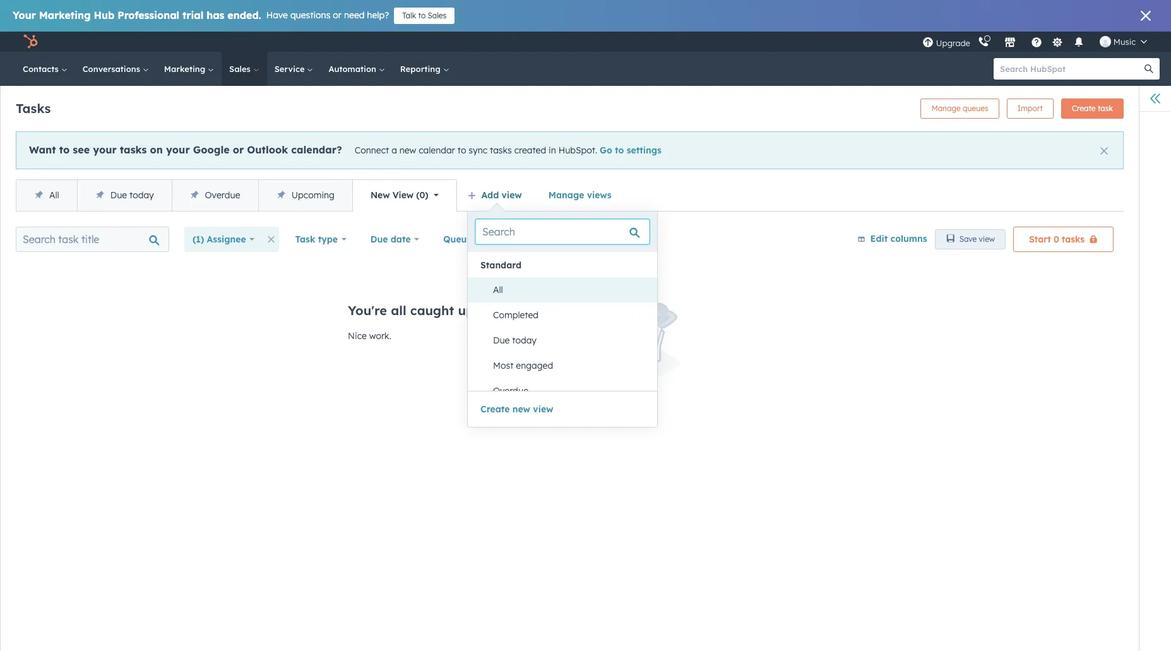 Task type: vqa. For each thing, say whether or not it's contained in the screenshot.
Marketing
yes



Task type: locate. For each thing, give the bounding box(es) containing it.
to left see
[[59, 143, 70, 156]]

on inside alert
[[150, 143, 163, 156]]

tasks right sync
[[490, 145, 512, 156]]

most
[[493, 360, 514, 371]]

marketing left "hub"
[[39, 9, 91, 21]]

help image
[[1031, 37, 1043, 49]]

manage left queues
[[932, 104, 961, 113]]

due date button
[[362, 227, 428, 252]]

due left date
[[371, 234, 388, 245]]

talk to sales button
[[394, 8, 455, 24]]

sales
[[428, 11, 447, 20], [229, 64, 253, 74]]

manage views link
[[540, 183, 620, 208]]

service
[[275, 64, 307, 74]]

hubspot image
[[23, 34, 38, 49]]

2 vertical spatial view
[[533, 404, 554, 415]]

hubspot link
[[15, 34, 47, 49]]

0 horizontal spatial manage
[[549, 189, 584, 201]]

1 horizontal spatial marketing
[[164, 64, 208, 74]]

your
[[93, 143, 117, 156], [166, 143, 190, 156]]

overdue up (1) assignee popup button
[[205, 189, 240, 201]]

1 vertical spatial sales
[[229, 64, 253, 74]]

due date
[[371, 234, 411, 245]]

today inside navigation
[[130, 189, 154, 201]]

sales left the service
[[229, 64, 253, 74]]

edit columns
[[871, 233, 928, 244]]

close image up the music "popup button"
[[1141, 11, 1151, 21]]

need
[[344, 9, 365, 21]]

all down standard
[[493, 284, 503, 296]]

1 horizontal spatial overdue
[[493, 385, 529, 397]]

0 horizontal spatial due today
[[110, 189, 154, 201]]

1 vertical spatial new
[[513, 404, 531, 415]]

completed button
[[481, 303, 657, 328]]

1 horizontal spatial all
[[493, 284, 503, 296]]

0 horizontal spatial due
[[110, 189, 127, 201]]

Search HubSpot search field
[[994, 58, 1149, 80]]

contacts link
[[15, 52, 75, 86]]

create new view button
[[481, 402, 554, 417]]

your left google
[[166, 143, 190, 156]]

view down engaged
[[533, 404, 554, 415]]

close image inside 'want to see your tasks on your google or outlook calendar?' alert
[[1101, 147, 1108, 155]]

0 vertical spatial create
[[1072, 104, 1096, 113]]

0 horizontal spatial your
[[93, 143, 117, 156]]

0 horizontal spatial close image
[[1101, 147, 1108, 155]]

1 vertical spatial manage
[[549, 189, 584, 201]]

menu
[[921, 32, 1156, 52]]

0
[[420, 189, 425, 201], [1054, 234, 1060, 245]]

0 horizontal spatial 0
[[420, 189, 425, 201]]

close image down task
[[1101, 147, 1108, 155]]

0 horizontal spatial sales
[[229, 64, 253, 74]]

or inside 'want to see your tasks on your google or outlook calendar?' alert
[[233, 143, 244, 156]]

0 vertical spatial today
[[130, 189, 154, 201]]

on left google
[[150, 143, 163, 156]]

1 vertical spatial today
[[512, 335, 537, 346]]

today inside button
[[512, 335, 537, 346]]

0 horizontal spatial create
[[481, 404, 510, 415]]

1 vertical spatial all
[[493, 284, 503, 296]]

due today up search task title search box
[[110, 189, 154, 201]]

1 vertical spatial 0
[[1054, 234, 1060, 245]]

create inside button
[[481, 404, 510, 415]]

tasks up due today link
[[120, 143, 147, 156]]

2 vertical spatial due
[[493, 335, 510, 346]]

notifications image
[[1074, 37, 1085, 49]]

(1) assignee button
[[184, 227, 263, 252]]

add
[[482, 189, 499, 201]]

manage left views
[[549, 189, 584, 201]]

your marketing hub professional trial has ended. have questions or need help?
[[13, 9, 389, 21]]

0 vertical spatial close image
[[1141, 11, 1151, 21]]

due up 'most'
[[493, 335, 510, 346]]

manage queues link
[[921, 99, 1000, 119]]

due up search task title search box
[[110, 189, 127, 201]]

0 horizontal spatial marketing
[[39, 9, 91, 21]]

2 horizontal spatial due
[[493, 335, 510, 346]]

to right talk
[[418, 11, 426, 20]]

your right see
[[93, 143, 117, 156]]

1 horizontal spatial manage
[[932, 104, 961, 113]]

manage inside the tasks banner
[[932, 104, 961, 113]]

automation link
[[321, 52, 393, 86]]

you're all caught up on tasks.
[[348, 303, 534, 318]]

Search search field
[[476, 219, 650, 244]]

1 horizontal spatial sales
[[428, 11, 447, 20]]

create down 'most'
[[481, 404, 510, 415]]

create
[[1072, 104, 1096, 113], [481, 404, 510, 415]]

standard button
[[468, 255, 657, 276]]

0 horizontal spatial on
[[150, 143, 163, 156]]

0 horizontal spatial or
[[233, 143, 244, 156]]

talk
[[402, 11, 416, 20]]

all
[[49, 189, 59, 201], [493, 284, 503, 296]]

view right add
[[502, 189, 522, 201]]

1 vertical spatial due
[[371, 234, 388, 245]]

task type
[[295, 234, 338, 245]]

connect a new calendar to sync tasks created in hubspot. go to settings
[[355, 145, 662, 156]]

navigation
[[16, 179, 457, 212]]

overdue button
[[481, 378, 657, 404]]

sales link
[[222, 52, 267, 86]]

close image for connect a new calendar to sync tasks created in hubspot.
[[1101, 147, 1108, 155]]

nice
[[348, 330, 367, 342]]

0 horizontal spatial new
[[400, 145, 416, 156]]

views
[[587, 189, 612, 201]]

due today link
[[77, 180, 172, 211]]

standard
[[481, 260, 522, 271]]

1 vertical spatial close image
[[1101, 147, 1108, 155]]

0 vertical spatial on
[[150, 143, 163, 156]]

0 vertical spatial overdue
[[205, 189, 240, 201]]

0 vertical spatial marketing
[[39, 9, 91, 21]]

view right save
[[979, 234, 995, 244]]

all button
[[481, 277, 657, 303]]

1 horizontal spatial new
[[513, 404, 531, 415]]

overdue
[[205, 189, 240, 201], [493, 385, 529, 397]]

on right up
[[478, 303, 494, 318]]

marketplaces image
[[1005, 37, 1016, 49]]

start 0 tasks
[[1029, 234, 1085, 245]]

created
[[514, 145, 546, 156]]

or right google
[[233, 143, 244, 156]]

1 horizontal spatial due
[[371, 234, 388, 245]]

settings
[[627, 145, 662, 156]]

1 vertical spatial overdue
[[493, 385, 529, 397]]

to inside button
[[418, 11, 426, 20]]

new down most engaged
[[513, 404, 531, 415]]

or left need
[[333, 9, 342, 21]]

upgrade
[[936, 38, 971, 48]]

(1)
[[193, 234, 204, 245]]

all down want
[[49, 189, 59, 201]]

close image
[[1141, 11, 1151, 21], [1101, 147, 1108, 155]]

tasks right start
[[1062, 234, 1085, 245]]

0 vertical spatial sales
[[428, 11, 447, 20]]

1 horizontal spatial close image
[[1141, 11, 1151, 21]]

manage queues
[[932, 104, 989, 113]]

0 vertical spatial or
[[333, 9, 342, 21]]

1 horizontal spatial create
[[1072, 104, 1096, 113]]

more
[[518, 234, 540, 245]]

create inside the tasks banner
[[1072, 104, 1096, 113]]

queues
[[963, 104, 989, 113]]

view inside dropdown button
[[502, 189, 522, 201]]

menu containing music
[[921, 32, 1156, 52]]

task
[[1098, 104, 1113, 113]]

0 right view at the left of page
[[420, 189, 425, 201]]

1 vertical spatial marketing
[[164, 64, 208, 74]]

overdue up create new view
[[493, 385, 529, 397]]

due
[[110, 189, 127, 201], [371, 234, 388, 245], [493, 335, 510, 346]]

conversations link
[[75, 52, 157, 86]]

0 right start
[[1054, 234, 1060, 245]]

0 vertical spatial all
[[49, 189, 59, 201]]

due inside due today link
[[110, 189, 127, 201]]

new inside button
[[513, 404, 531, 415]]

)
[[425, 189, 429, 201]]

2 horizontal spatial view
[[979, 234, 995, 244]]

marketing
[[39, 9, 91, 21], [164, 64, 208, 74]]

view for save view
[[979, 234, 995, 244]]

0 horizontal spatial view
[[502, 189, 522, 201]]

marketing down trial
[[164, 64, 208, 74]]

0 vertical spatial view
[[502, 189, 522, 201]]

upcoming link
[[258, 180, 352, 211]]

1 vertical spatial view
[[979, 234, 995, 244]]

all inside button
[[493, 284, 503, 296]]

1 horizontal spatial today
[[512, 335, 537, 346]]

1 vertical spatial create
[[481, 404, 510, 415]]

0 vertical spatial new
[[400, 145, 416, 156]]

go
[[600, 145, 612, 156]]

0 vertical spatial due
[[110, 189, 127, 201]]

create left task
[[1072, 104, 1096, 113]]

0 vertical spatial manage
[[932, 104, 961, 113]]

assignee
[[207, 234, 246, 245]]

1 horizontal spatial due today
[[493, 335, 537, 346]]

manage
[[932, 104, 961, 113], [549, 189, 584, 201]]

due today
[[110, 189, 154, 201], [493, 335, 537, 346]]

1 horizontal spatial or
[[333, 9, 342, 21]]

calling icon button
[[973, 33, 995, 50]]

new
[[400, 145, 416, 156], [513, 404, 531, 415]]

new inside 'want to see your tasks on your google or outlook calendar?' alert
[[400, 145, 416, 156]]

2 horizontal spatial tasks
[[1062, 234, 1085, 245]]

view
[[502, 189, 522, 201], [979, 234, 995, 244], [533, 404, 554, 415]]

new right a
[[400, 145, 416, 156]]

conversations
[[83, 64, 143, 74]]

1 horizontal spatial on
[[478, 303, 494, 318]]

1 vertical spatial on
[[478, 303, 494, 318]]

caught
[[410, 303, 454, 318]]

1 horizontal spatial your
[[166, 143, 190, 156]]

a
[[392, 145, 397, 156]]

trial
[[183, 9, 204, 21]]

to
[[418, 11, 426, 20], [59, 143, 70, 156], [458, 145, 466, 156], [615, 145, 624, 156]]

reporting
[[400, 64, 443, 74]]

due today down completed
[[493, 335, 537, 346]]

1 vertical spatial due today
[[493, 335, 537, 346]]

1 horizontal spatial 0
[[1054, 234, 1060, 245]]

date
[[391, 234, 411, 245]]

sales right talk
[[428, 11, 447, 20]]

0 horizontal spatial all
[[49, 189, 59, 201]]

overdue inside button
[[493, 385, 529, 397]]

0 horizontal spatial today
[[130, 189, 154, 201]]

1 vertical spatial or
[[233, 143, 244, 156]]

on
[[150, 143, 163, 156], [478, 303, 494, 318]]



Task type: describe. For each thing, give the bounding box(es) containing it.
connect
[[355, 145, 389, 156]]

due inside due date 'popup button'
[[371, 234, 388, 245]]

have
[[266, 9, 288, 21]]

import link
[[1007, 99, 1054, 119]]

due today inside button
[[493, 335, 537, 346]]

close image for have questions or need help?
[[1141, 11, 1151, 21]]

filters
[[543, 234, 569, 245]]

contacts
[[23, 64, 61, 74]]

work.
[[369, 330, 391, 342]]

0 inside button
[[1054, 234, 1060, 245]]

1 horizontal spatial view
[[533, 404, 554, 415]]

questions
[[290, 9, 331, 21]]

navigation containing all
[[16, 179, 457, 212]]

task type button
[[287, 227, 355, 252]]

view for add view
[[502, 189, 522, 201]]

type
[[318, 234, 338, 245]]

more filters link
[[497, 227, 577, 252]]

want to see your tasks on your google or outlook calendar?
[[29, 143, 342, 156]]

0 horizontal spatial overdue
[[205, 189, 240, 201]]

0 vertical spatial due today
[[110, 189, 154, 201]]

up
[[458, 303, 474, 318]]

see
[[73, 143, 90, 156]]

tasks banner
[[16, 95, 1124, 119]]

1 horizontal spatial tasks
[[490, 145, 512, 156]]

nice work.
[[348, 330, 391, 342]]

0 vertical spatial 0
[[420, 189, 425, 201]]

your
[[13, 9, 36, 21]]

due inside due today button
[[493, 335, 510, 346]]

add view button
[[460, 183, 533, 208]]

create for create new view
[[481, 404, 510, 415]]

help button
[[1026, 32, 1048, 52]]

go to settings link
[[600, 145, 662, 156]]

music button
[[1092, 32, 1155, 52]]

settings image
[[1052, 37, 1064, 48]]

greg robinson image
[[1100, 36, 1111, 47]]

start 0 tasks button
[[1014, 227, 1114, 252]]

google
[[193, 143, 230, 156]]

settings link
[[1050, 35, 1066, 48]]

to right go
[[615, 145, 624, 156]]

new view ( 0 )
[[371, 189, 429, 201]]

sales inside button
[[428, 11, 447, 20]]

marketing link
[[157, 52, 222, 86]]

upgrade image
[[923, 37, 934, 48]]

manage for manage queues
[[932, 104, 961, 113]]

hub
[[94, 9, 115, 21]]

professional
[[118, 9, 179, 21]]

overdue link
[[172, 180, 258, 211]]

edit
[[871, 233, 888, 244]]

view
[[393, 189, 414, 201]]

1 your from the left
[[93, 143, 117, 156]]

calendar?
[[291, 143, 342, 156]]

marketplaces button
[[997, 32, 1024, 52]]

tasks inside button
[[1062, 234, 1085, 245]]

to left sync
[[458, 145, 466, 156]]

start
[[1029, 234, 1051, 245]]

service link
[[267, 52, 321, 86]]

new
[[371, 189, 390, 201]]

search button
[[1139, 58, 1160, 80]]

notifications button
[[1068, 32, 1090, 52]]

create new view
[[481, 404, 554, 415]]

create for create task
[[1072, 104, 1096, 113]]

automation
[[329, 64, 379, 74]]

queue
[[444, 234, 472, 245]]

outlook
[[247, 143, 288, 156]]

hubspot.
[[559, 145, 598, 156]]

help?
[[367, 9, 389, 21]]

all
[[391, 303, 407, 318]]

has
[[207, 9, 224, 21]]

(1) assignee
[[193, 234, 246, 245]]

save view button
[[935, 229, 1006, 249]]

columns
[[891, 233, 928, 244]]

due today button
[[481, 328, 657, 353]]

more filters
[[518, 234, 569, 245]]

ended.
[[228, 9, 261, 21]]

want
[[29, 143, 56, 156]]

calendar
[[419, 145, 455, 156]]

manage views
[[549, 189, 612, 201]]

or inside your marketing hub professional trial has ended. have questions or need help?
[[333, 9, 342, 21]]

engaged
[[516, 360, 553, 371]]

2 your from the left
[[166, 143, 190, 156]]

all link
[[16, 180, 77, 211]]

0 horizontal spatial tasks
[[120, 143, 147, 156]]

sync
[[469, 145, 488, 156]]

talk to sales
[[402, 11, 447, 20]]

import
[[1018, 104, 1043, 113]]

Search task title search field
[[16, 227, 169, 252]]

manage for manage views
[[549, 189, 584, 201]]

want to see your tasks on your google or outlook calendar? alert
[[16, 131, 1124, 169]]

most engaged button
[[481, 353, 657, 378]]

you're
[[348, 303, 387, 318]]

search image
[[1145, 64, 1154, 73]]

upcoming
[[292, 189, 335, 201]]

reporting link
[[393, 52, 457, 86]]

in
[[549, 145, 556, 156]]

music
[[1114, 37, 1136, 47]]

create task
[[1072, 104, 1113, 113]]

calling icon image
[[978, 37, 990, 48]]

edit columns button
[[857, 231, 928, 247]]



